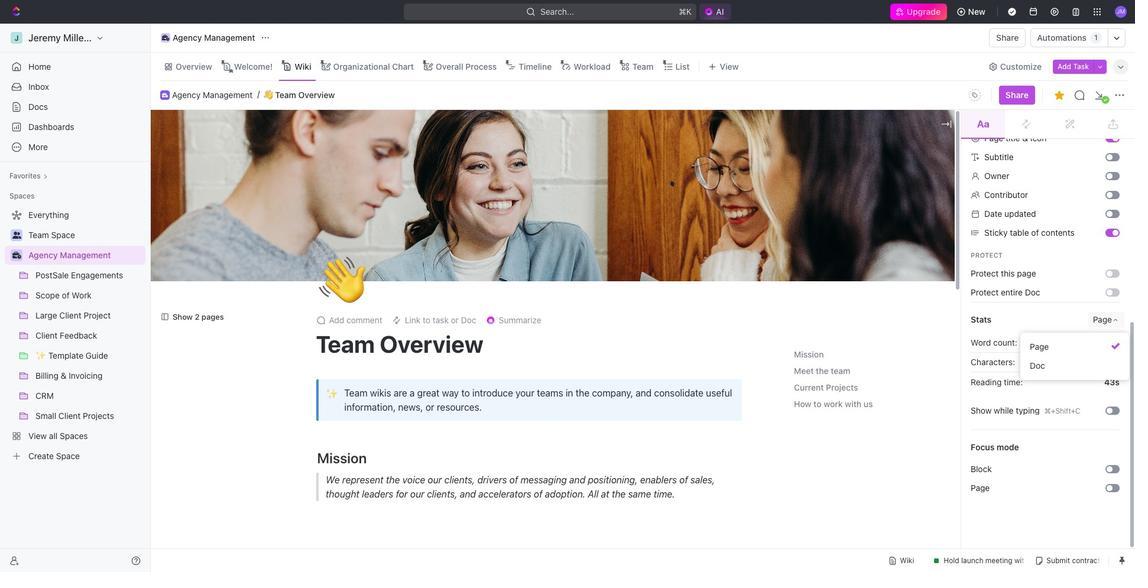 Task type: vqa. For each thing, say whether or not it's contained in the screenshot.
tab list at the left top of page
no



Task type: locate. For each thing, give the bounding box(es) containing it.
2 vertical spatial and
[[460, 490, 476, 500]]

consolidate
[[655, 388, 704, 399]]

0 horizontal spatial overview
[[176, 61, 212, 71]]

team for team wikis are a great way to introduce your teams in the company, and consolidate useful information, news, or resources.
[[345, 388, 368, 399]]

agency for agency management link to the middle
[[172, 90, 201, 100]]

news,
[[398, 403, 423, 413]]

1 vertical spatial mission
[[317, 450, 367, 467]]

organizational
[[333, 61, 390, 71]]

at
[[601, 490, 609, 500]]

time.
[[654, 490, 675, 500]]

0 horizontal spatial our
[[410, 490, 424, 500]]

0 vertical spatial protect
[[971, 251, 1004, 259]]

share up customize button at the right of the page
[[997, 33, 1020, 43]]

2 vertical spatial agency management link
[[28, 246, 143, 265]]

0 horizontal spatial team
[[377, 547, 410, 564]]

1 horizontal spatial and
[[569, 475, 585, 486]]

doc down page button in the bottom of the page
[[1031, 361, 1046, 371]]

the inside "team wikis are a great way to introduce your teams in the company, and consolidate useful information, news, or resources."
[[576, 388, 590, 399]]

add task
[[1058, 62, 1090, 71]]

sticky
[[985, 228, 1009, 238]]

or
[[426, 403, 435, 413]]

protect down protect this page on the right of page
[[971, 288, 999, 298]]

work
[[824, 400, 843, 410]]

0 horizontal spatial to
[[462, 388, 470, 399]]

management inside the agency management tree
[[60, 250, 111, 260]]

team down add comment
[[316, 330, 375, 358]]

agency management inside tree
[[28, 250, 111, 260]]

share
[[997, 33, 1020, 43], [1006, 90, 1029, 100]]

0 vertical spatial and
[[636, 388, 652, 399]]

1 horizontal spatial mission
[[795, 350, 824, 360]]

mission up current
[[795, 350, 824, 360]]

management
[[204, 33, 255, 43], [203, 90, 253, 100], [60, 250, 111, 260]]

typing
[[1017, 406, 1041, 416]]

team left list link
[[633, 61, 654, 71]]

icon
[[1031, 133, 1047, 143]]

add left comment
[[329, 316, 344, 326]]

search...
[[541, 7, 575, 17]]

share down customize button at the right of the page
[[1006, 90, 1029, 100]]

1 vertical spatial our
[[410, 490, 424, 500]]

1 vertical spatial share
[[1006, 90, 1029, 100]]

0 vertical spatial business time image
[[162, 93, 168, 97]]

1 vertical spatial business time image
[[12, 252, 21, 259]]

protect entire doc
[[971, 288, 1041, 298]]

business time image
[[162, 35, 169, 41]]

⌘+shift+c
[[1045, 407, 1081, 416]]

1 vertical spatial show
[[971, 406, 992, 416]]

1 vertical spatial meet
[[317, 547, 350, 564]]

business time image for agency management link within the tree
[[12, 252, 21, 259]]

0 vertical spatial agency management
[[173, 33, 255, 43]]

&
[[1023, 133, 1029, 143]]

timeline link
[[517, 58, 552, 75]]

workload link
[[572, 58, 611, 75]]

1 horizontal spatial team
[[831, 366, 851, 377]]

1 vertical spatial doc
[[1031, 361, 1046, 371]]

1 horizontal spatial add
[[1058, 62, 1072, 71]]

doc button
[[1026, 357, 1125, 376]]

1 horizontal spatial business time image
[[162, 93, 168, 97]]

0 horizontal spatial show
[[173, 312, 193, 322]]

show left 2
[[173, 312, 193, 322]]

doc
[[1026, 288, 1041, 298], [1031, 361, 1046, 371]]

clients, right for
[[427, 490, 457, 500]]

of left the sales, at the bottom
[[680, 475, 688, 486]]

and up adoption.
[[569, 475, 585, 486]]

dashboards link
[[5, 118, 146, 137]]

2 vertical spatial agency
[[28, 250, 58, 260]]

0 vertical spatial add
[[1058, 62, 1072, 71]]

company,
[[592, 388, 634, 399]]

team inside team link
[[633, 61, 654, 71]]

contributor
[[985, 190, 1029, 200]]

1 vertical spatial add
[[329, 316, 344, 326]]

2 vertical spatial protect
[[971, 288, 999, 298]]

overview down wiki
[[299, 90, 335, 100]]

workload
[[574, 61, 611, 71]]

0 horizontal spatial add
[[329, 316, 344, 326]]

and inside "team wikis are a great way to introduce your teams in the company, and consolidate useful information, news, or resources."
[[636, 388, 652, 399]]

1 horizontal spatial overview
[[299, 90, 335, 100]]

upgrade link
[[891, 4, 948, 20]]

0 vertical spatial our
[[428, 475, 442, 486]]

upgrade
[[908, 7, 942, 17]]

page right the count: on the bottom right of page
[[1031, 342, 1050, 352]]

1 vertical spatial and
[[569, 475, 585, 486]]

organizational chart link
[[331, 58, 414, 75]]

same
[[628, 490, 651, 500]]

1 horizontal spatial to
[[814, 400, 822, 410]]

we represent the voice our clients, drivers of messaging and positioning, enablers of sales, thought leaders for our clients, and accelerators of adoption. all at the same time.
[[326, 475, 718, 500]]

sidebar navigation
[[0, 24, 151, 573]]

agency inside tree
[[28, 250, 58, 260]]

doc inside 'button'
[[1031, 361, 1046, 371]]

welcome!
[[234, 61, 273, 71]]

👋 team overview
[[264, 90, 335, 100]]

1 vertical spatial overview
[[299, 90, 335, 100]]

team inside "team wikis are a great way to introduce your teams in the company, and consolidate useful information, news, or resources."
[[345, 388, 368, 399]]

of down messaging
[[534, 490, 543, 500]]

agency for agency management link within the tree
[[28, 250, 58, 260]]

1 horizontal spatial our
[[428, 475, 442, 486]]

to right how
[[814, 400, 822, 410]]

subtitle
[[985, 152, 1014, 162]]

0 horizontal spatial business time image
[[12, 252, 21, 259]]

a
[[410, 388, 415, 399]]

comment
[[347, 316, 383, 326]]

adoption.
[[545, 490, 586, 500]]

1
[[1095, 33, 1099, 42]]

show left the while
[[971, 406, 992, 416]]

1 vertical spatial protect
[[971, 269, 999, 279]]

1 vertical spatial agency management link
[[172, 90, 253, 100]]

overview left welcome! link
[[176, 61, 212, 71]]

positioning,
[[588, 475, 638, 486]]

sales,
[[691, 475, 715, 486]]

voice
[[402, 475, 425, 486]]

1 horizontal spatial show
[[971, 406, 992, 416]]

page button
[[1026, 338, 1125, 357]]

agency
[[173, 33, 202, 43], [172, 90, 201, 100], [28, 250, 58, 260]]

team for team
[[633, 61, 654, 71]]

share button
[[990, 28, 1027, 47]]

page inside button
[[1031, 342, 1050, 352]]

page
[[985, 133, 1004, 143], [1094, 315, 1113, 325], [1031, 342, 1050, 352], [971, 483, 991, 493]]

0 vertical spatial to
[[462, 388, 470, 399]]

business time image
[[162, 93, 168, 97], [12, 252, 21, 259]]

add
[[1058, 62, 1072, 71], [329, 316, 344, 326]]

this
[[1002, 269, 1016, 279]]

2 vertical spatial agency management
[[28, 250, 111, 260]]

0 horizontal spatial meet
[[317, 547, 350, 564]]

word count:
[[971, 338, 1018, 348]]

business time image inside the agency management tree
[[12, 252, 21, 259]]

1 vertical spatial agency
[[172, 90, 201, 100]]

our down 'voice'
[[410, 490, 424, 500]]

2 vertical spatial management
[[60, 250, 111, 260]]

and left accelerators
[[460, 490, 476, 500]]

page up 94
[[1094, 315, 1113, 325]]

of up accelerators
[[510, 475, 518, 486]]

1 protect from the top
[[971, 251, 1004, 259]]

pages
[[202, 312, 224, 322]]

show
[[173, 312, 193, 322], [971, 406, 992, 416]]

1 vertical spatial clients,
[[427, 490, 457, 500]]

0 vertical spatial mission
[[795, 350, 824, 360]]

dashboards
[[28, 122, 74, 132]]

agency management
[[173, 33, 255, 43], [172, 90, 253, 100], [28, 250, 111, 260]]

mode
[[997, 443, 1020, 453]]

add left task
[[1058, 62, 1072, 71]]

clients, left the drivers
[[444, 475, 475, 486]]

add task button
[[1054, 59, 1095, 74]]

to right the way
[[462, 388, 470, 399]]

timeline
[[519, 61, 552, 71]]

0 vertical spatial show
[[173, 312, 193, 322]]

protect for protect
[[971, 251, 1004, 259]]

doc down page at the top right of page
[[1026, 288, 1041, 298]]

0 vertical spatial share
[[997, 33, 1020, 43]]

0 horizontal spatial mission
[[317, 450, 367, 467]]

team
[[633, 61, 654, 71], [275, 90, 296, 100], [316, 330, 375, 358], [345, 388, 368, 399]]

clients,
[[444, 475, 475, 486], [427, 490, 457, 500]]

1 vertical spatial to
[[814, 400, 822, 410]]

time:
[[1005, 377, 1024, 387]]

overview up great
[[380, 330, 484, 358]]

team link
[[631, 58, 654, 75]]

0 vertical spatial agency management link
[[158, 31, 258, 45]]

0 vertical spatial meet the team
[[795, 366, 851, 377]]

team
[[831, 366, 851, 377], [377, 547, 410, 564]]

2 protect from the top
[[971, 269, 999, 279]]

mission up we
[[317, 450, 367, 467]]

0 horizontal spatial and
[[460, 490, 476, 500]]

2 vertical spatial overview
[[380, 330, 484, 358]]

team up information,
[[345, 388, 368, 399]]

3 protect from the top
[[971, 288, 999, 298]]

your
[[516, 388, 535, 399]]

home
[[28, 62, 51, 72]]

docs link
[[5, 98, 146, 117]]

0 vertical spatial team
[[831, 366, 851, 377]]

protect down sticky
[[971, 251, 1004, 259]]

show for 2
[[173, 312, 193, 322]]

and right company,
[[636, 388, 652, 399]]

team overview
[[316, 330, 484, 358]]

add inside button
[[1058, 62, 1072, 71]]

protect left this
[[971, 269, 999, 279]]

0 vertical spatial meet
[[795, 366, 814, 377]]

2 horizontal spatial and
[[636, 388, 652, 399]]

home link
[[5, 57, 146, 76]]

information,
[[345, 403, 396, 413]]

protect for protect this page
[[971, 269, 999, 279]]

messaging
[[521, 475, 567, 486]]

add for add task
[[1058, 62, 1072, 71]]

meet
[[795, 366, 814, 377], [317, 547, 350, 564]]

page button
[[1094, 315, 1121, 325]]

us
[[864, 400, 874, 410]]

for
[[396, 490, 408, 500]]

0 horizontal spatial meet the team
[[317, 547, 410, 564]]

1 horizontal spatial meet the team
[[795, 366, 851, 377]]

our right 'voice'
[[428, 475, 442, 486]]



Task type: describe. For each thing, give the bounding box(es) containing it.
overall
[[436, 61, 464, 71]]

welcome! link
[[232, 58, 273, 75]]

focus
[[971, 443, 995, 453]]

date updated
[[985, 209, 1037, 219]]

enablers
[[640, 475, 677, 486]]

protect for protect entire doc
[[971, 288, 999, 298]]

to inside "team wikis are a great way to introduce your teams in the company, and consolidate useful information, news, or resources."
[[462, 388, 470, 399]]

1 vertical spatial management
[[203, 90, 253, 100]]

0 vertical spatial management
[[204, 33, 255, 43]]

page title & icon
[[985, 133, 1047, 143]]

while
[[995, 406, 1014, 416]]

are
[[394, 388, 408, 399]]

team right 👋
[[275, 90, 296, 100]]

useful
[[707, 388, 733, 399]]

page
[[1018, 269, 1037, 279]]

characters:
[[971, 357, 1016, 367]]

owner
[[985, 171, 1010, 181]]

block
[[971, 464, 993, 474]]

stats
[[971, 315, 992, 325]]

0 vertical spatial overview
[[176, 61, 212, 71]]

new
[[969, 7, 986, 17]]

in
[[566, 388, 574, 399]]

new button
[[952, 2, 993, 21]]

how
[[795, 400, 812, 410]]

list link
[[674, 58, 690, 75]]

focus mode
[[971, 443, 1020, 453]]

team for team overview
[[316, 330, 375, 358]]

word
[[971, 338, 992, 348]]

1 vertical spatial agency management
[[172, 90, 253, 100]]

thought
[[326, 490, 359, 500]]

customize
[[1001, 61, 1043, 71]]

wiki
[[295, 61, 312, 71]]

introduce
[[473, 388, 513, 399]]

page down block
[[971, 483, 991, 493]]

protect this page
[[971, 269, 1037, 279]]

43s
[[1105, 377, 1121, 387]]

we
[[326, 475, 340, 486]]

favorites button
[[5, 169, 53, 183]]

teams
[[537, 388, 564, 399]]

0 vertical spatial doc
[[1026, 288, 1041, 298]]

wikis
[[370, 388, 391, 399]]

2 horizontal spatial overview
[[380, 330, 484, 358]]

entire
[[1002, 288, 1024, 298]]

leaders
[[362, 490, 393, 500]]

favorites
[[9, 172, 41, 180]]

2
[[195, 312, 200, 322]]

share inside button
[[997, 33, 1020, 43]]

how to work with us
[[795, 400, 874, 410]]

1 horizontal spatial meet
[[795, 366, 814, 377]]

resources.
[[437, 403, 482, 413]]

title
[[1006, 133, 1021, 143]]

accelerators
[[478, 490, 531, 500]]

inbox link
[[5, 78, 146, 96]]

94
[[1110, 338, 1121, 348]]

add for add comment
[[329, 316, 344, 326]]

0 vertical spatial agency
[[173, 33, 202, 43]]

page left title
[[985, 133, 1004, 143]]

represent
[[342, 475, 384, 486]]

show 2 pages
[[173, 312, 224, 322]]

projects
[[827, 383, 859, 393]]

show for while
[[971, 406, 992, 416]]

team wikis are a great way to introduce your teams in the company, and consolidate useful information, news, or resources.
[[345, 388, 735, 413]]

overall process link
[[434, 58, 497, 75]]

contents
[[1042, 228, 1075, 238]]

overall process
[[436, 61, 497, 71]]

drivers
[[477, 475, 507, 486]]

all
[[588, 490, 599, 500]]

current
[[795, 383, 824, 393]]

sticky table of contents
[[985, 228, 1075, 238]]

reading time:
[[971, 377, 1024, 387]]

👋
[[264, 90, 274, 100]]

reading
[[971, 377, 1002, 387]]

agency management tree
[[5, 206, 146, 466]]

table
[[1011, 228, 1030, 238]]

task
[[1074, 62, 1090, 71]]

process
[[466, 61, 497, 71]]

add comment
[[329, 316, 383, 326]]

agency management link inside tree
[[28, 246, 143, 265]]

inbox
[[28, 82, 49, 92]]

customize button
[[986, 58, 1046, 75]]

updated
[[1005, 209, 1037, 219]]

business time image for agency management link to the middle
[[162, 93, 168, 97]]

date
[[985, 209, 1003, 219]]

1 vertical spatial meet the team
[[317, 547, 410, 564]]

0 vertical spatial clients,
[[444, 475, 475, 486]]

way
[[442, 388, 459, 399]]

list
[[676, 61, 690, 71]]

great
[[417, 388, 440, 399]]

of right the table
[[1032, 228, 1040, 238]]

docs
[[28, 102, 48, 112]]

✨
[[326, 387, 338, 400]]

1 vertical spatial team
[[377, 547, 410, 564]]

with
[[846, 400, 862, 410]]

spaces
[[9, 192, 35, 201]]



